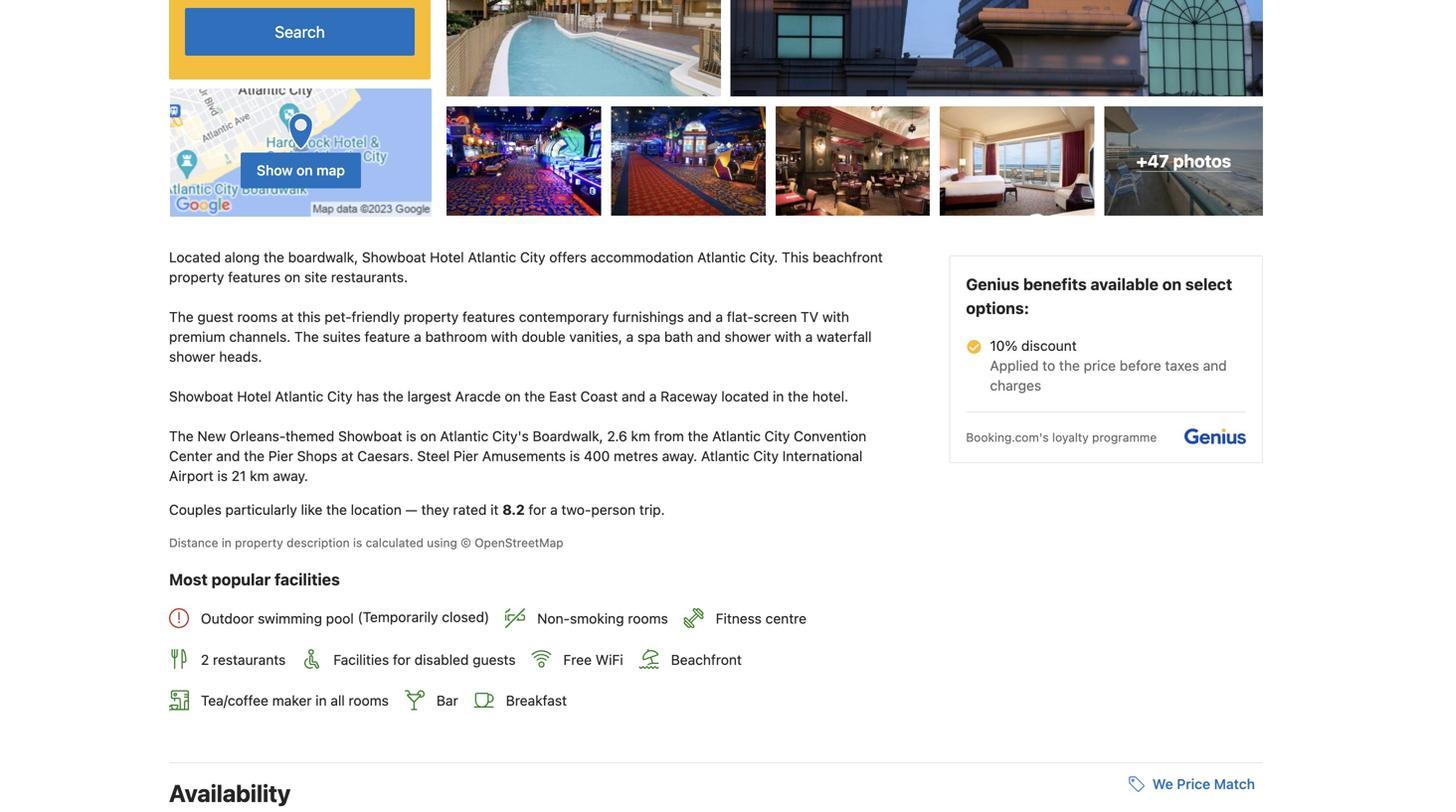 Task type: locate. For each thing, give the bounding box(es) containing it.
km
[[631, 428, 650, 445], [250, 468, 269, 484]]

0 vertical spatial for
[[529, 502, 546, 518]]

feature
[[365, 329, 410, 345]]

at
[[281, 309, 294, 325], [341, 448, 354, 465]]

this
[[782, 249, 809, 266]]

1 horizontal spatial km
[[631, 428, 650, 445]]

1 horizontal spatial pier
[[453, 448, 478, 465]]

features down along
[[228, 269, 281, 286]]

+47
[[1136, 151, 1169, 171]]

features up bathroom
[[462, 309, 515, 325]]

with left double on the top left of the page
[[491, 329, 518, 345]]

in inside 'located along the boardwalk, showboat hotel atlantic city offers accommodation atlantic city. this beachfront property features on site restaurants. the guest rooms at this pet-friendly property features contemporary furnishings and a flat-screen tv with premium channels. the suites feature a bathroom with double vanities, a spa bath and shower with a waterfall shower heads. showboat hotel atlantic city has the largest aracde on the east coast and a raceway located in the hotel. the new orleans-themed showboat is on atlantic city's boardwalk, 2.6 km from the atlantic city convention center and the pier shops at caesars. steel pier amusements is 400 metres away. atlantic city international airport is 21 km away.'
[[773, 388, 784, 405]]

to
[[1042, 358, 1055, 374]]

fitness centre
[[716, 611, 807, 627]]

1 vertical spatial rooms
[[628, 611, 668, 627]]

hotel up orleans-
[[237, 388, 271, 405]]

genius
[[966, 275, 1019, 294]]

along
[[225, 249, 260, 266]]

and up the 21 at the left bottom
[[216, 448, 240, 465]]

0 vertical spatial away.
[[662, 448, 697, 465]]

couples particularly like the location — they rated it 8.2 for a two-person trip.
[[169, 502, 665, 518]]

on inside search section
[[296, 162, 313, 179]]

availability
[[169, 780, 291, 808]]

for left disabled
[[393, 652, 411, 668]]

price
[[1084, 358, 1116, 374]]

a left two-
[[550, 502, 558, 518]]

1 vertical spatial for
[[393, 652, 411, 668]]

2 horizontal spatial rooms
[[628, 611, 668, 627]]

options:
[[966, 299, 1029, 318]]

hotel up bathroom
[[430, 249, 464, 266]]

hotel
[[430, 249, 464, 266], [237, 388, 271, 405]]

on up the "steel" in the left bottom of the page
[[420, 428, 436, 445]]

2 horizontal spatial with
[[822, 309, 849, 325]]

is down boardwalk,
[[570, 448, 580, 465]]

on right aracde
[[505, 388, 521, 405]]

2 vertical spatial property
[[235, 536, 283, 550]]

1 vertical spatial showboat
[[169, 388, 233, 405]]

away. down shops
[[273, 468, 308, 484]]

premium
[[169, 329, 225, 345]]

facilities
[[274, 570, 340, 589]]

away. down from
[[662, 448, 697, 465]]

1 horizontal spatial rooms
[[349, 693, 389, 709]]

international
[[782, 448, 863, 465]]

rooms right all
[[349, 693, 389, 709]]

on left select
[[1162, 275, 1182, 294]]

0 vertical spatial rooms
[[237, 309, 277, 325]]

distance
[[169, 536, 218, 550]]

outdoor swimming pool (temporarily closed)
[[201, 609, 490, 627]]

city left offers
[[520, 249, 545, 266]]

0 horizontal spatial at
[[281, 309, 294, 325]]

0 horizontal spatial shower
[[169, 349, 215, 365]]

for right the 8.2
[[529, 502, 546, 518]]

1 vertical spatial features
[[462, 309, 515, 325]]

shower down flat-
[[725, 329, 771, 345]]

pier down orleans-
[[268, 448, 293, 465]]

the
[[264, 249, 284, 266], [1059, 358, 1080, 374], [383, 388, 404, 405], [524, 388, 545, 405], [788, 388, 809, 405], [688, 428, 709, 445], [244, 448, 265, 465], [326, 502, 347, 518]]

1 horizontal spatial property
[[235, 536, 283, 550]]

with up waterfall
[[822, 309, 849, 325]]

0 vertical spatial in
[[773, 388, 784, 405]]

at right shops
[[341, 448, 354, 465]]

person
[[591, 502, 636, 518]]

a down tv
[[805, 329, 813, 345]]

1 vertical spatial hotel
[[237, 388, 271, 405]]

a left flat-
[[715, 309, 723, 325]]

0 horizontal spatial away.
[[273, 468, 308, 484]]

0 vertical spatial property
[[169, 269, 224, 286]]

rooms right the smoking
[[628, 611, 668, 627]]

0 horizontal spatial km
[[250, 468, 269, 484]]

and up bath
[[688, 309, 712, 325]]

east
[[549, 388, 577, 405]]

map
[[316, 162, 345, 179]]

caesars.
[[357, 448, 413, 465]]

2 horizontal spatial property
[[404, 309, 459, 325]]

bath
[[664, 329, 693, 345]]

1 horizontal spatial with
[[775, 329, 802, 345]]

away.
[[662, 448, 697, 465], [273, 468, 308, 484]]

pier right the "steel" in the left bottom of the page
[[453, 448, 478, 465]]

guests
[[473, 652, 516, 668]]

a left the spa
[[626, 329, 634, 345]]

on inside genius benefits available on select options:
[[1162, 275, 1182, 294]]

0 vertical spatial km
[[631, 428, 650, 445]]

we price match
[[1152, 776, 1255, 793]]

they
[[421, 502, 449, 518]]

property down "particularly"
[[235, 536, 283, 550]]

1 vertical spatial shower
[[169, 349, 215, 365]]

on left map
[[296, 162, 313, 179]]

features
[[228, 269, 281, 286], [462, 309, 515, 325]]

property down located
[[169, 269, 224, 286]]

the right 'to'
[[1059, 358, 1080, 374]]

0 horizontal spatial rooms
[[237, 309, 277, 325]]

genius benefits available on select options:
[[966, 275, 1232, 318]]

tea/coffee
[[201, 693, 268, 709]]

we
[[1152, 776, 1173, 793]]

the up center
[[169, 428, 194, 445]]

the left hotel.
[[788, 388, 809, 405]]

search button
[[185, 8, 415, 56]]

new
[[197, 428, 226, 445]]

before
[[1120, 358, 1161, 374]]

screen
[[754, 309, 797, 325]]

airport
[[169, 468, 214, 484]]

showboat up caesars.
[[338, 428, 402, 445]]

metres
[[614, 448, 658, 465]]

shower
[[725, 329, 771, 345], [169, 349, 215, 365]]

tea/coffee maker in all rooms
[[201, 693, 389, 709]]

1 horizontal spatial in
[[315, 693, 327, 709]]

accommodation
[[591, 249, 694, 266]]

0 horizontal spatial in
[[222, 536, 232, 550]]

1 horizontal spatial shower
[[725, 329, 771, 345]]

the down this
[[294, 329, 319, 345]]

the inside 10% discount applied to the price before taxes and charges
[[1059, 358, 1080, 374]]

1 vertical spatial at
[[341, 448, 354, 465]]

available
[[1091, 275, 1159, 294]]

1 pier from the left
[[268, 448, 293, 465]]

and right taxes
[[1203, 358, 1227, 374]]

shower down premium
[[169, 349, 215, 365]]

is up caesars.
[[406, 428, 416, 445]]

with
[[822, 309, 849, 325], [491, 329, 518, 345], [775, 329, 802, 345]]

2 vertical spatial showboat
[[338, 428, 402, 445]]

showboat up new
[[169, 388, 233, 405]]

free
[[563, 652, 592, 668]]

2.6
[[607, 428, 627, 445]]

showboat up restaurants.
[[362, 249, 426, 266]]

this
[[297, 309, 321, 325]]

heads.
[[219, 349, 262, 365]]

friendly
[[351, 309, 400, 325]]

on
[[296, 162, 313, 179], [284, 269, 300, 286], [1162, 275, 1182, 294], [505, 388, 521, 405], [420, 428, 436, 445]]

like
[[301, 502, 322, 518]]

1 horizontal spatial features
[[462, 309, 515, 325]]

largest
[[407, 388, 451, 405]]

restaurants
[[213, 652, 286, 668]]

1 vertical spatial km
[[250, 468, 269, 484]]

aracde
[[455, 388, 501, 405]]

1 horizontal spatial at
[[341, 448, 354, 465]]

beachfront
[[671, 652, 742, 668]]

facilities for disabled guests
[[333, 652, 516, 668]]

show on map button
[[169, 88, 433, 218], [241, 153, 361, 189]]

0 horizontal spatial features
[[228, 269, 281, 286]]

property up bathroom
[[404, 309, 459, 325]]

a left the raceway
[[649, 388, 657, 405]]

non-smoking rooms
[[537, 611, 668, 627]]

0 horizontal spatial pier
[[268, 448, 293, 465]]

the up premium
[[169, 309, 194, 325]]

booking.com's
[[966, 431, 1049, 445]]

in right distance
[[222, 536, 232, 550]]

the right from
[[688, 428, 709, 445]]

flat-
[[727, 309, 754, 325]]

fitness
[[716, 611, 762, 627]]

at left this
[[281, 309, 294, 325]]

km up metres
[[631, 428, 650, 445]]

bar
[[437, 693, 458, 709]]

site
[[304, 269, 327, 286]]

2 horizontal spatial in
[[773, 388, 784, 405]]

1 horizontal spatial for
[[529, 502, 546, 518]]

rated
[[453, 502, 487, 518]]

1 horizontal spatial hotel
[[430, 249, 464, 266]]

charges
[[990, 378, 1041, 394]]

0 horizontal spatial property
[[169, 269, 224, 286]]

located
[[721, 388, 769, 405]]

spa
[[637, 329, 660, 345]]

2
[[201, 652, 209, 668]]

with down screen
[[775, 329, 802, 345]]

0 vertical spatial features
[[228, 269, 281, 286]]

the right has
[[383, 388, 404, 405]]

rooms up channels.
[[237, 309, 277, 325]]

city up international
[[765, 428, 790, 445]]

km right the 21 at the left bottom
[[250, 468, 269, 484]]

0 vertical spatial the
[[169, 309, 194, 325]]

tv
[[801, 309, 819, 325]]

in right located
[[773, 388, 784, 405]]

in left all
[[315, 693, 327, 709]]

a
[[715, 309, 723, 325], [414, 329, 421, 345], [626, 329, 634, 345], [805, 329, 813, 345], [649, 388, 657, 405], [550, 502, 558, 518]]

atlantic
[[468, 249, 516, 266], [697, 249, 746, 266], [275, 388, 323, 405], [440, 428, 489, 445], [712, 428, 761, 445], [701, 448, 749, 465]]



Task type: vqa. For each thing, say whether or not it's contained in the screenshot.
the leftmost km
yes



Task type: describe. For each thing, give the bounding box(es) containing it.
suites
[[323, 329, 361, 345]]

convention
[[794, 428, 866, 445]]

select
[[1185, 275, 1232, 294]]

maker
[[272, 693, 312, 709]]

the right along
[[264, 249, 284, 266]]

using
[[427, 536, 457, 550]]

all
[[331, 693, 345, 709]]

show on map
[[257, 162, 345, 179]]

search
[[275, 22, 325, 41]]

amusements
[[482, 448, 566, 465]]

2 restaurants
[[201, 652, 286, 668]]

city.
[[750, 249, 778, 266]]

openstreetmap
[[475, 536, 563, 550]]

©
[[461, 536, 471, 550]]

programme
[[1092, 431, 1157, 445]]

and right coast
[[622, 388, 645, 405]]

boardwalk,
[[288, 249, 358, 266]]

10% discount applied to the price before taxes and charges
[[990, 338, 1227, 394]]

city left has
[[327, 388, 353, 405]]

0 vertical spatial at
[[281, 309, 294, 325]]

400
[[584, 448, 610, 465]]

it
[[490, 502, 499, 518]]

2 pier from the left
[[453, 448, 478, 465]]

taxes
[[1165, 358, 1199, 374]]

trip.
[[639, 502, 665, 518]]

disabled
[[414, 652, 469, 668]]

is left the 21 at the left bottom
[[217, 468, 228, 484]]

waterfall
[[817, 329, 872, 345]]

bathroom
[[425, 329, 487, 345]]

from
[[654, 428, 684, 445]]

the down orleans-
[[244, 448, 265, 465]]

on left site
[[284, 269, 300, 286]]

beachfront
[[813, 249, 883, 266]]

1 vertical spatial away.
[[273, 468, 308, 484]]

steel
[[417, 448, 450, 465]]

contemporary
[[519, 309, 609, 325]]

is left calculated
[[353, 536, 362, 550]]

guest
[[197, 309, 233, 325]]

—
[[405, 502, 417, 518]]

facilities
[[333, 652, 389, 668]]

match
[[1214, 776, 1255, 793]]

coast
[[580, 388, 618, 405]]

furnishings
[[613, 309, 684, 325]]

we price match button
[[1121, 767, 1263, 803]]

1 vertical spatial in
[[222, 536, 232, 550]]

0 horizontal spatial hotel
[[237, 388, 271, 405]]

most
[[169, 570, 208, 589]]

21
[[231, 468, 246, 484]]

pet-
[[325, 309, 351, 325]]

1 vertical spatial the
[[294, 329, 319, 345]]

breakfast
[[506, 693, 567, 709]]

2 vertical spatial in
[[315, 693, 327, 709]]

photos
[[1173, 151, 1231, 171]]

location
[[351, 502, 402, 518]]

(temporarily
[[358, 609, 438, 626]]

0 vertical spatial hotel
[[430, 249, 464, 266]]

city left international
[[753, 448, 779, 465]]

calculated
[[366, 536, 424, 550]]

booking.com's loyalty programme
[[966, 431, 1157, 445]]

outdoor
[[201, 611, 254, 627]]

search section
[[161, 0, 439, 218]]

located
[[169, 249, 221, 266]]

benefits
[[1023, 275, 1087, 294]]

distance in property description is calculated using © openstreetmap
[[169, 536, 563, 550]]

centre
[[765, 611, 807, 627]]

0 vertical spatial shower
[[725, 329, 771, 345]]

vanities,
[[569, 329, 622, 345]]

1 horizontal spatial away.
[[662, 448, 697, 465]]

and inside 10% discount applied to the price before taxes and charges
[[1203, 358, 1227, 374]]

boardwalk,
[[533, 428, 603, 445]]

rooms inside 'located along the boardwalk, showboat hotel atlantic city offers accommodation atlantic city. this beachfront property features on site restaurants. the guest rooms at this pet-friendly property features contemporary furnishings and a flat-screen tv with premium channels. the suites feature a bathroom with double vanities, a spa bath and shower with a waterfall shower heads. showboat hotel atlantic city has the largest aracde on the east coast and a raceway located in the hotel. the new orleans-themed showboat is on atlantic city's boardwalk, 2.6 km from the atlantic city convention center and the pier shops at caesars. steel pier amusements is 400 metres away. atlantic city international airport is 21 km away.'
[[237, 309, 277, 325]]

smoking
[[570, 611, 624, 627]]

price
[[1177, 776, 1210, 793]]

center
[[169, 448, 212, 465]]

restaurants.
[[331, 269, 408, 286]]

free wifi
[[563, 652, 623, 668]]

discount
[[1021, 338, 1077, 354]]

raceway
[[661, 388, 718, 405]]

0 vertical spatial showboat
[[362, 249, 426, 266]]

a right feature
[[414, 329, 421, 345]]

description
[[287, 536, 350, 550]]

most popular facilities
[[169, 570, 340, 589]]

2 vertical spatial rooms
[[349, 693, 389, 709]]

1 vertical spatial property
[[404, 309, 459, 325]]

located along the boardwalk, showboat hotel atlantic city offers accommodation atlantic city. this beachfront property features on site restaurants. the guest rooms at this pet-friendly property features contemporary furnishings and a flat-screen tv with premium channels. the suites feature a bathroom with double vanities, a spa bath and shower with a waterfall shower heads. showboat hotel atlantic city has the largest aracde on the east coast and a raceway located in the hotel. the new orleans-themed showboat is on atlantic city's boardwalk, 2.6 km from the atlantic city convention center and the pier shops at caesars. steel pier amusements is 400 metres away. atlantic city international airport is 21 km away.
[[169, 249, 887, 484]]

non-
[[537, 611, 570, 627]]

the right like
[[326, 502, 347, 518]]

closed)
[[442, 609, 490, 626]]

the left east
[[524, 388, 545, 405]]

10%
[[990, 338, 1018, 354]]

+47 photos link
[[1104, 107, 1263, 216]]

+47 photos
[[1136, 151, 1231, 171]]

has
[[356, 388, 379, 405]]

and right bath
[[697, 329, 721, 345]]

two-
[[561, 502, 591, 518]]

0 horizontal spatial for
[[393, 652, 411, 668]]

0 horizontal spatial with
[[491, 329, 518, 345]]

pool
[[326, 611, 354, 627]]

orleans-
[[230, 428, 285, 445]]

channels.
[[229, 329, 291, 345]]

2 vertical spatial the
[[169, 428, 194, 445]]

show
[[257, 162, 293, 179]]



